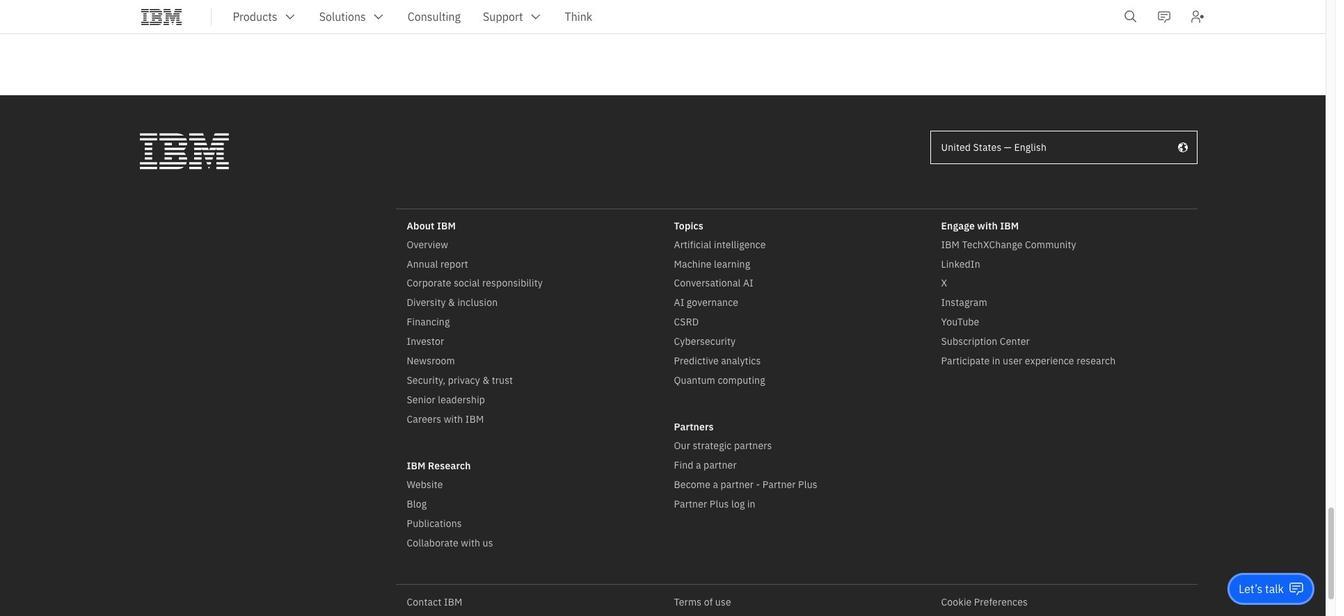 Task type: vqa. For each thing, say whether or not it's contained in the screenshot.
Let's talk element
yes



Task type: locate. For each thing, give the bounding box(es) containing it.
let's talk element
[[1240, 582, 1285, 597]]



